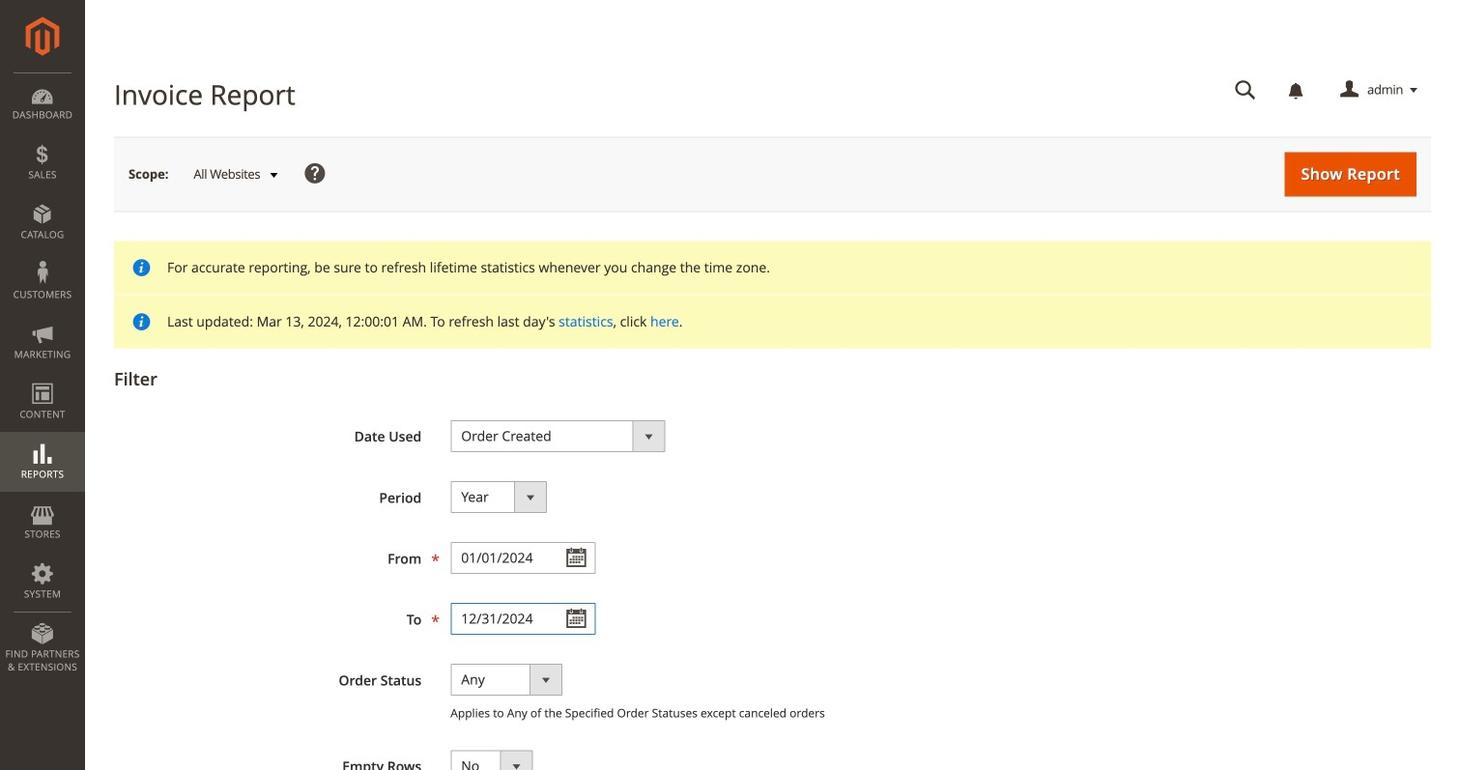 Task type: vqa. For each thing, say whether or not it's contained in the screenshot.
tab list
no



Task type: describe. For each thing, give the bounding box(es) containing it.
magento admin panel image
[[26, 16, 59, 56]]



Task type: locate. For each thing, give the bounding box(es) containing it.
None text field
[[1222, 73, 1271, 107], [451, 542, 596, 574], [451, 603, 596, 635], [1222, 73, 1271, 107], [451, 542, 596, 574], [451, 603, 596, 635]]

menu bar
[[0, 73, 85, 684]]



